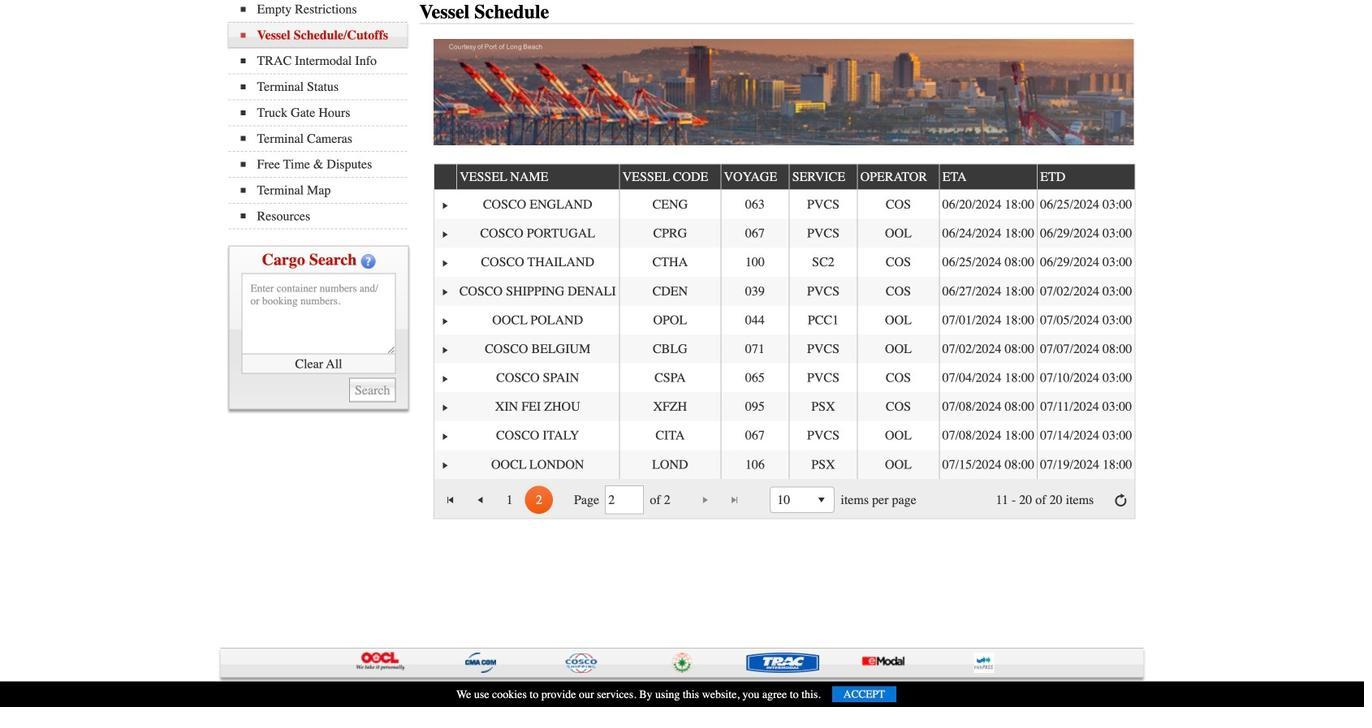 Task type: vqa. For each thing, say whether or not it's contained in the screenshot.
8th Row from the top of the page
yes



Task type: locate. For each thing, give the bounding box(es) containing it.
5 row from the top
[[434, 277, 1135, 306]]

row group
[[434, 190, 1135, 479]]

None submit
[[349, 378, 396, 402]]

cell
[[434, 190, 456, 219], [456, 190, 619, 219], [619, 190, 720, 219], [720, 190, 789, 219], [789, 190, 857, 219], [857, 190, 939, 219], [939, 190, 1037, 219], [1037, 190, 1135, 219], [434, 219, 456, 248], [456, 219, 619, 248], [619, 219, 720, 248], [720, 219, 789, 248], [789, 219, 857, 248], [857, 219, 939, 248], [939, 219, 1037, 248], [1037, 219, 1135, 248], [434, 248, 456, 277], [456, 248, 619, 277], [619, 248, 720, 277], [720, 248, 789, 277], [789, 248, 857, 277], [857, 248, 939, 277], [939, 248, 1037, 277], [1037, 248, 1135, 277], [434, 277, 456, 306], [456, 277, 619, 306], [619, 277, 720, 306], [720, 277, 789, 306], [789, 277, 857, 306], [857, 277, 939, 306], [939, 277, 1037, 306], [1037, 277, 1135, 306], [434, 306, 456, 334], [456, 306, 619, 334], [619, 306, 720, 334], [720, 306, 789, 334], [789, 306, 857, 334], [857, 306, 939, 334], [939, 306, 1037, 334], [1037, 306, 1135, 334], [434, 334, 456, 363], [456, 334, 619, 363], [619, 334, 720, 363], [720, 334, 789, 363], [789, 334, 857, 363], [857, 334, 939, 363], [939, 334, 1037, 363], [1037, 334, 1135, 363], [434, 363, 456, 392], [456, 363, 619, 392], [619, 363, 720, 392], [720, 363, 789, 392], [789, 363, 857, 392], [857, 363, 939, 392], [939, 363, 1037, 392], [1037, 363, 1135, 392], [434, 392, 456, 421], [456, 392, 619, 421], [619, 392, 720, 421], [720, 392, 789, 421], [789, 392, 857, 421], [857, 392, 939, 421], [939, 392, 1037, 421], [1037, 392, 1135, 421], [434, 421, 456, 450], [456, 421, 619, 450], [619, 421, 720, 450], [720, 421, 789, 450], [789, 421, 857, 450], [857, 421, 939, 450], [939, 421, 1037, 450], [1037, 421, 1135, 450], [434, 450, 456, 479], [456, 450, 619, 479], [619, 450, 720, 479], [720, 450, 789, 479], [789, 450, 857, 479], [857, 450, 939, 479], [939, 450, 1037, 479], [1037, 450, 1135, 479]]

Page 2 field
[[608, 488, 641, 512]]

column header inside row
[[434, 164, 456, 190]]

9 row from the top
[[434, 392, 1135, 421]]

column header
[[434, 164, 456, 190]]

1 row from the top
[[434, 163, 1136, 190]]

6 row from the top
[[434, 306, 1135, 334]]

menu bar
[[229, 0, 415, 230]]

tree grid
[[434, 163, 1136, 479]]

10 row from the top
[[434, 421, 1135, 450]]

8 row from the top
[[434, 363, 1135, 392]]

row
[[434, 163, 1136, 190], [434, 190, 1135, 219], [434, 219, 1135, 248], [434, 248, 1135, 277], [434, 277, 1135, 306], [434, 306, 1135, 334], [434, 334, 1135, 363], [434, 363, 1135, 392], [434, 392, 1135, 421], [434, 421, 1135, 450], [434, 450, 1135, 479]]

3 row from the top
[[434, 219, 1135, 248]]

Page sizes drop down field
[[770, 487, 835, 513]]

go to the previous page image
[[474, 494, 487, 507]]

go to the first page image
[[444, 494, 457, 507]]



Task type: describe. For each thing, give the bounding box(es) containing it.
refresh image
[[1114, 494, 1127, 507]]

4 row from the top
[[434, 248, 1135, 277]]

2 row from the top
[[434, 190, 1135, 219]]

11 row from the top
[[434, 450, 1135, 479]]

page navigation, page 2 of 2 application
[[434, 479, 1135, 519]]

Enter container numbers and/ or booking numbers.  text field
[[242, 273, 396, 355]]

7 row from the top
[[434, 334, 1135, 363]]



